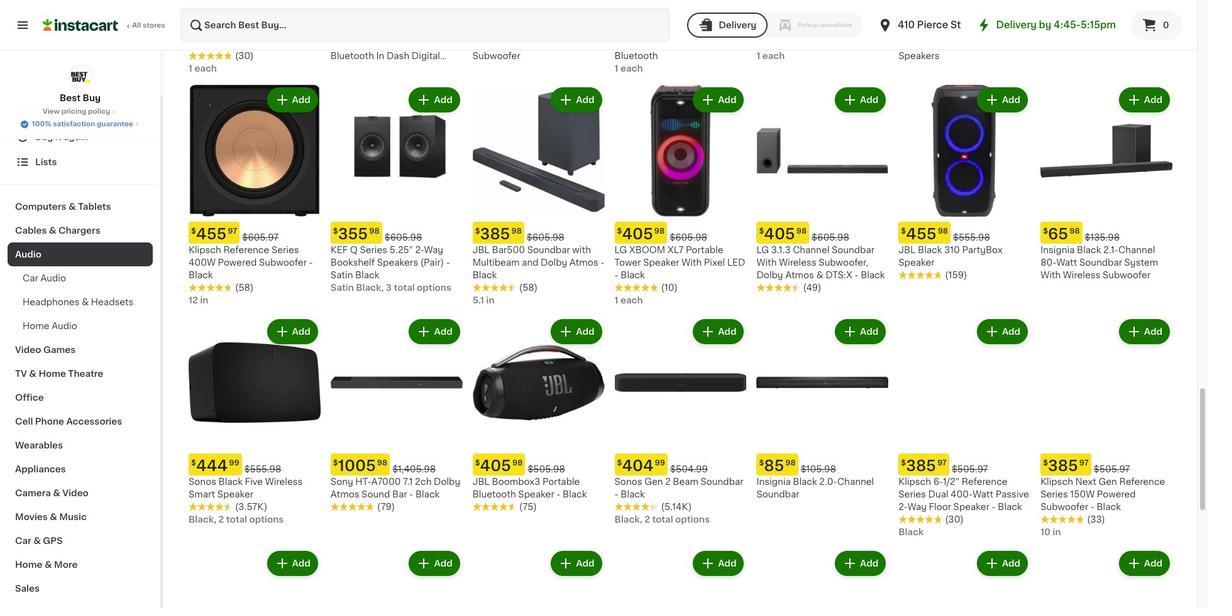 Task type: vqa. For each thing, say whether or not it's contained in the screenshot.
ask
no



Task type: locate. For each thing, give the bounding box(es) containing it.
martinlogan
[[473, 27, 529, 35]]

next
[[1076, 478, 1097, 487]]

$ for sonos gen 2 beam soundbar - black
[[617, 460, 622, 467]]

2 kenwood from the left
[[757, 27, 807, 35]]

1 gen from the left
[[645, 478, 663, 487]]

385 for 6-
[[906, 459, 936, 474]]

atmos left tower
[[570, 259, 598, 267]]

smart inside sonos black five wireless smart speaker
[[189, 490, 215, 499]]

1 $ 385 97 from the left
[[901, 459, 947, 474]]

video games
[[15, 346, 76, 355]]

home audio
[[23, 322, 77, 331]]

1 horizontal spatial black,
[[356, 284, 384, 292]]

wireless inside insignia black 2.1-channel 80-watt soundbar system with wireless subwoofer
[[1063, 271, 1101, 280]]

98 for jbl black 310 partybox speaker
[[938, 228, 948, 235]]

0 vertical spatial satin
[[531, 27, 553, 35]]

options down (3.57k)
[[249, 516, 284, 524]]

2 horizontal spatial reference
[[1120, 478, 1166, 487]]

0 horizontal spatial in
[[376, 52, 385, 60]]

black, 2 total options
[[189, 516, 284, 524], [615, 516, 710, 524]]

buy up policy
[[83, 94, 101, 103]]

0 button
[[1131, 10, 1183, 40]]

98 inside $ 285 98
[[369, 8, 379, 16]]

$135.98
[[1085, 233, 1120, 242]]

$605.98 for lg 3.1.3 channel soundbar with wireless subwoofer, dolby atmos & dts:x - black
[[812, 233, 850, 242]]

kenwood inside kenwood dmx129bt multimedia receiver with bluetooth 1 each
[[615, 27, 665, 35]]

None search field
[[180, 8, 671, 43]]

1 horizontal spatial black, 2 total options
[[615, 516, 710, 524]]

- inside lg xboom xl7 portable tower speaker with pixel led - black
[[615, 271, 619, 280]]

98 for kenwood dmx129bt multimedia receiver with bluetooth
[[654, 8, 664, 16]]

1 horizontal spatial 305
[[480, 8, 511, 22]]

audio inside 'link'
[[40, 274, 66, 283]]

& for home
[[29, 370, 37, 379]]

1 horizontal spatial (58)
[[519, 284, 538, 292]]

wireless down 3.1.3 at top
[[779, 259, 817, 267]]

1 horizontal spatial 2-
[[899, 503, 908, 512]]

1 horizontal spatial $ 385 97
[[1043, 459, 1089, 474]]

black inside klipsch next gen reference series 150w powered subwoofer - black
[[1097, 503, 1121, 512]]

sonos down 404
[[615, 478, 643, 487]]

$355.98 original price: $605.98 element
[[331, 222, 463, 244]]

100%
[[32, 121, 51, 128]]

98 inside '$ 65 98'
[[1070, 228, 1080, 235]]

bluetooth inside kenwood black 6.75" android auto apple carplay built in bluetooth in dash digital media receiver
[[331, 52, 374, 60]]

1 horizontal spatial way
[[908, 503, 927, 512]]

385 up 'bar500'
[[480, 227, 510, 242]]

0 horizontal spatial portable
[[543, 478, 580, 487]]

2 vertical spatial dolby
[[434, 478, 461, 487]]

video
[[15, 346, 41, 355], [62, 489, 89, 498]]

98 up authentics
[[228, 8, 238, 16]]

1 horizontal spatial (30)
[[945, 516, 964, 524]]

in for $ 385 97
[[1053, 528, 1061, 537]]

2 horizontal spatial atmos
[[786, 271, 814, 280]]

1 $505.97 from the left
[[952, 465, 988, 474]]

(30) down the floor
[[945, 516, 964, 524]]

0 horizontal spatial dolby
[[434, 478, 461, 487]]

each down authentics
[[195, 64, 217, 73]]

2 horizontal spatial $ 405 98
[[759, 227, 807, 242]]

home down video games
[[39, 370, 66, 379]]

$ 305 98 inside $305.98 original price: $355.98 element
[[191, 8, 238, 22]]

onkyo black 7.2-channel 8k av receiver
[[1041, 27, 1166, 48]]

with
[[682, 259, 702, 267], [757, 259, 777, 267], [1041, 271, 1061, 280]]

best buy logo image
[[68, 65, 92, 89]]

view pricing policy link
[[43, 107, 118, 117]]

1 horizontal spatial receiver
[[666, 39, 705, 48]]

subwoofer inside klipsch next gen reference series 150w powered subwoofer - black
[[1041, 503, 1089, 512]]

bluetooth down multimedia
[[615, 52, 658, 60]]

gen inside sonos gen 2 beam soundbar - black
[[645, 478, 663, 487]]

watt
[[1057, 259, 1078, 267], [973, 490, 994, 499]]

options down (5.14k) at bottom
[[675, 516, 710, 524]]

sonance 6-1/2" paintable white 2-way in-ceiling speakers
[[899, 27, 1009, 60]]

&
[[69, 203, 76, 211], [49, 226, 56, 235], [817, 271, 824, 280], [82, 298, 89, 307], [29, 370, 37, 379], [53, 489, 60, 498], [50, 513, 57, 522], [33, 537, 41, 546], [45, 561, 52, 570]]

0 vertical spatial powered
[[553, 39, 592, 48]]

1/2" inside klipsch 6-1/2" reference series dual 400-watt passive 2-way floor speaker - black
[[943, 478, 960, 487]]

channel left 8k
[[1115, 27, 1151, 35]]

(30) down jbl authentics 200 smart home speaker - black
[[235, 52, 254, 60]]

powered down 8" on the left of page
[[553, 39, 592, 48]]

1 vertical spatial wireless
[[1063, 271, 1101, 280]]

2 sonos from the left
[[615, 478, 643, 487]]

385 up dual at the right of page
[[906, 459, 936, 474]]

1 vertical spatial portable
[[543, 478, 580, 487]]

0 horizontal spatial 455
[[196, 227, 227, 242]]

2 305 from the left
[[480, 8, 511, 22]]

$305.98 original price: $505.98 element
[[473, 3, 605, 25]]

1 horizontal spatial 455
[[906, 227, 937, 242]]

2 vertical spatial 2-
[[899, 503, 908, 512]]

305 for martinlogan
[[480, 8, 511, 22]]

reference inside klipsch next gen reference series 150w powered subwoofer - black
[[1120, 478, 1166, 487]]

soundbar up subwoofer,
[[832, 246, 875, 255]]

xboom
[[629, 246, 666, 255]]

$504.99
[[670, 465, 708, 474]]

klipsch inside klipsch next gen reference series 150w powered subwoofer - black
[[1041, 478, 1074, 487]]

$ 385 97 up next
[[1043, 459, 1089, 474]]

2 vertical spatial way
[[908, 503, 927, 512]]

2 $505.97 from the left
[[1094, 465, 1130, 474]]

in
[[441, 39, 449, 48], [376, 52, 385, 60]]

0 vertical spatial 1 each
[[189, 64, 217, 73]]

car inside 'link'
[[23, 274, 38, 283]]

insignia for 65
[[1041, 246, 1075, 255]]

0 horizontal spatial $ 305 98
[[191, 8, 238, 22]]

4:45-
[[1054, 20, 1081, 30]]

455 for $ 455 98
[[906, 227, 937, 242]]

soundbar inside sonos gen 2 beam soundbar - black
[[701, 478, 744, 487]]

sound
[[362, 490, 390, 499]]

1 vertical spatial speakers
[[377, 259, 418, 267]]

receiver down 4:45-
[[1055, 39, 1094, 48]]

black inside insignia black 2.0-channel soundbar
[[793, 478, 817, 487]]

0 horizontal spatial insignia
[[757, 478, 791, 487]]

$385.98 original price: $605.98 element
[[473, 222, 605, 244]]

bluetooth inside jbl boombox3 portable bluetooth speaker - black
[[473, 490, 516, 499]]

each inside kenwood dmx129bt multimedia receiver with bluetooth 1 each
[[621, 64, 643, 73]]

black
[[375, 27, 399, 35], [555, 27, 580, 35], [1072, 27, 1097, 35], [262, 39, 286, 48], [781, 39, 805, 48], [918, 246, 942, 255], [1077, 246, 1102, 255], [189, 271, 213, 280], [355, 271, 380, 280], [473, 271, 497, 280], [621, 271, 645, 280], [861, 271, 885, 280], [219, 478, 243, 487], [793, 478, 817, 487], [416, 490, 440, 499], [563, 490, 587, 499], [621, 490, 645, 499], [998, 503, 1022, 512], [1097, 503, 1121, 512], [899, 528, 924, 537]]

way left the floor
[[908, 503, 927, 512]]

speaker
[[218, 39, 254, 48], [644, 259, 680, 267], [899, 259, 935, 267], [217, 490, 254, 499], [518, 490, 555, 499], [954, 503, 990, 512]]

2 (58) from the left
[[519, 284, 538, 292]]

by
[[1039, 20, 1052, 30]]

options for 404
[[675, 516, 710, 524]]

98 inside $ 385 98
[[512, 228, 522, 235]]

1 vertical spatial buy
[[35, 133, 53, 142]]

$505.97 for 1/2"
[[952, 465, 988, 474]]

1 each for 405
[[615, 296, 643, 305]]

98 up lg 3.1.3 channel soundbar with wireless subwoofer, dolby atmos & dts:x - black
[[797, 228, 807, 235]]

bluetooth down boombox3
[[473, 490, 516, 499]]

total for 444
[[226, 516, 247, 524]]

way up (pair) on the left
[[424, 246, 443, 255]]

1 horizontal spatial smart
[[278, 27, 305, 35]]

85
[[764, 459, 784, 474]]

98 right 85
[[786, 460, 796, 467]]

series inside klipsch next gen reference series 150w powered subwoofer - black
[[1041, 490, 1068, 499]]

video games link
[[8, 338, 153, 362]]

in left dash
[[376, 52, 385, 60]]

soundbar inside insignia black 2.1-channel 80-watt soundbar system with wireless subwoofer
[[1080, 259, 1123, 267]]

0 horizontal spatial gen
[[645, 478, 663, 487]]

0 horizontal spatial 1 each
[[189, 64, 217, 73]]

0 horizontal spatial way
[[424, 246, 443, 255]]

in-
[[957, 39, 969, 48]]

dolby inside 'jbl bar500 soundbar with multibeam and dolby atmos - black'
[[541, 259, 567, 267]]

speaker inside lg xboom xl7 portable tower speaker with pixel led - black
[[644, 259, 680, 267]]

black, down 404
[[615, 516, 643, 524]]

2 lg from the left
[[757, 246, 769, 255]]

0 horizontal spatial 2-
[[415, 246, 424, 255]]

sonos inside sonos gen 2 beam soundbar - black
[[615, 478, 643, 487]]

paintable
[[968, 27, 1009, 35]]

black, inside $ 355 98 $605.98 kef q series 5.25" 2-way bookshelf speakers (pair) - satin black satin black, 3 total options
[[356, 284, 384, 292]]

insignia black 2.1-channel 80-watt soundbar system with wireless subwoofer
[[1041, 246, 1159, 280]]

(58) down $ 455 97 $605.97 klipsch reference series 400w powered subwoofer - black
[[235, 284, 254, 292]]

2 vertical spatial satin
[[331, 284, 354, 292]]

home down authentics
[[189, 39, 215, 48]]

$605.98 up the 7.2- on the right of the page
[[1092, 14, 1129, 23]]

& left more
[[45, 561, 52, 570]]

channel inside lg 3.1.3 channel soundbar with wireless subwoofer, dolby atmos & dts:x - black
[[793, 246, 830, 255]]

$ 405 98 up the xboom
[[617, 227, 665, 242]]

0 horizontal spatial smart
[[189, 490, 215, 499]]

jbl for 385
[[473, 246, 490, 255]]

jbl bar500 soundbar with multibeam and dolby atmos - black
[[473, 246, 605, 280]]

gen inside klipsch next gen reference series 150w powered subwoofer - black
[[1099, 478, 1118, 487]]

$ for insignia black 2.0-channel soundbar
[[759, 460, 764, 467]]

$ for klipsch next gen reference series 150w powered subwoofer - black
[[1043, 460, 1048, 467]]

wireless down $135.98
[[1063, 271, 1101, 280]]

five
[[245, 478, 263, 487]]

video up tv
[[15, 346, 41, 355]]

1 $ 305 98 from the left
[[191, 8, 238, 22]]

0 horizontal spatial lg
[[615, 246, 627, 255]]

405 inside '$405.98 original price: $505.98' element
[[480, 459, 511, 474]]

way left in- at the right top of the page
[[936, 39, 955, 48]]

phone
[[35, 418, 64, 426]]

99 right 404
[[655, 460, 665, 467]]

1 $405.98 original price: $605.98 element from the left
[[615, 222, 747, 244]]

all stores
[[132, 22, 165, 29]]

floor
[[929, 503, 952, 512]]

$444.99 original price: $555.98 element
[[189, 454, 321, 476]]

1 horizontal spatial insignia
[[1041, 246, 1075, 255]]

0 vertical spatial speakers
[[899, 52, 940, 60]]

- down passive
[[992, 503, 996, 512]]

1 horizontal spatial delivery
[[997, 20, 1037, 30]]

0 vertical spatial 2-
[[927, 39, 936, 48]]

audio up headphones
[[40, 274, 66, 283]]

jbl for 305
[[189, 27, 206, 35]]

view
[[43, 108, 60, 115]]

$385.97 original price: $505.97 element
[[899, 454, 1031, 476], [1041, 454, 1173, 476]]

0 horizontal spatial 97
[[228, 228, 237, 235]]

2 gen from the left
[[1099, 478, 1118, 487]]

- down the '200'
[[256, 39, 260, 48]]

$405.98 original price: $505.98 element
[[473, 454, 605, 476]]

98 for insignia black 2.0-channel soundbar
[[786, 460, 796, 467]]

0 horizontal spatial sonos
[[189, 478, 216, 487]]

2 vertical spatial powered
[[1097, 490, 1136, 499]]

$ 305 98 for jbl
[[191, 8, 238, 22]]

subwoofer inside insignia black 2.1-channel 80-watt soundbar system with wireless subwoofer
[[1103, 271, 1151, 280]]

1 black, 2 total options from the left
[[189, 516, 284, 524]]

$505.97 up klipsch next gen reference series 150w powered subwoofer - black
[[1094, 465, 1130, 474]]

1 horizontal spatial klipsch
[[899, 478, 932, 487]]

$85.98 original price: $105.98 element
[[757, 454, 889, 476]]

$404.99 original price: $504.99 element
[[615, 454, 747, 476]]

2 horizontal spatial total
[[652, 516, 673, 524]]

klipsch for klipsch 6-1/2" reference series dual 400-watt passive 2-way floor speaker - black
[[899, 478, 932, 487]]

98
[[228, 8, 238, 16], [369, 8, 379, 16], [512, 8, 522, 16], [654, 8, 664, 16], [795, 8, 806, 16], [369, 228, 380, 235], [512, 228, 522, 235], [655, 228, 665, 235], [797, 228, 807, 235], [938, 228, 948, 235], [1070, 228, 1080, 235], [377, 460, 388, 467], [513, 460, 523, 467], [786, 460, 796, 467]]

98 for insignia black 2.1-channel 80-watt soundbar system with wireless subwoofer
[[1070, 228, 1080, 235]]

$ inside $ 285 98
[[333, 8, 338, 16]]

1 kenwood from the left
[[615, 27, 665, 35]]

2 455 from the left
[[906, 227, 937, 242]]

2 horizontal spatial way
[[936, 39, 955, 48]]

98 for jbl authentics 200 smart home speaker - black
[[228, 8, 238, 16]]

black,
[[356, 284, 384, 292], [189, 516, 216, 524], [615, 516, 643, 524]]

1 vertical spatial in
[[376, 52, 385, 60]]

$455.97 original price: $605.97 element
[[189, 222, 321, 244]]

& up the "(49)"
[[817, 271, 824, 280]]

bluetooth inside kenwood dmx129bt multimedia receiver with bluetooth 1 each
[[615, 52, 658, 60]]

0 horizontal spatial (30)
[[235, 52, 254, 60]]

& right cables on the left top of page
[[49, 226, 56, 235]]

2 horizontal spatial in
[[1053, 528, 1061, 537]]

- inside the $ 1005 98 $1,405.98 sony ht-a7000 7.1 2ch dolby atmos sound bar - black
[[409, 490, 413, 499]]

410 pierce st button
[[878, 8, 961, 43]]

1 each
[[189, 64, 217, 73], [615, 296, 643, 305]]

reference
[[224, 246, 269, 255], [962, 478, 1008, 487], [1120, 478, 1166, 487]]

jbl for 405
[[473, 478, 490, 487]]

0 horizontal spatial delivery
[[719, 21, 757, 30]]

- down $ 404 99
[[615, 490, 619, 499]]

$ 405 98 inside '$405.98 original price: $505.98' element
[[475, 459, 523, 474]]

0 horizontal spatial 2
[[219, 516, 224, 524]]

1 horizontal spatial video
[[62, 489, 89, 498]]

- right sell
[[775, 39, 779, 48]]

1 horizontal spatial watt
[[1057, 259, 1078, 267]]

455
[[196, 227, 227, 242], [906, 227, 937, 242]]

$ 305 98 up martinlogan
[[475, 8, 522, 22]]

$ inside $ 455 97 $605.97 klipsch reference series 400w powered subwoofer - black
[[191, 228, 196, 235]]

speaker down the xboom
[[644, 259, 680, 267]]

subwoofer inside $ 455 97 $605.97 klipsch reference series 400w powered subwoofer - black
[[259, 258, 307, 267]]

with inside lg xboom xl7 portable tower speaker with pixel led - black
[[682, 259, 702, 267]]

0 vertical spatial way
[[936, 39, 955, 48]]

405 for 3.1.3
[[764, 227, 795, 242]]

xl7
[[668, 246, 684, 255]]

2 down sonos gen 2 beam soundbar - black
[[645, 516, 650, 524]]

2- up (pair) on the left
[[415, 246, 424, 255]]

2 inside sonos gen 2 beam soundbar - black
[[665, 478, 671, 487]]

buy down 100%
[[35, 133, 53, 142]]

2 $405.98 original price: $605.98 element from the left
[[757, 222, 889, 244]]

1 horizontal spatial total
[[394, 284, 415, 292]]

97 left $605.97
[[228, 228, 237, 235]]

1 horizontal spatial dolby
[[541, 259, 567, 267]]

$555.98 for 444
[[244, 465, 281, 474]]

1 305 from the left
[[196, 8, 227, 22]]

black inside jbl black 310 partybox speaker
[[918, 246, 942, 255]]

subwoofer down 150w
[[1041, 503, 1089, 512]]

0 horizontal spatial watt
[[973, 490, 994, 499]]

1 horizontal spatial with
[[708, 39, 726, 48]]

jbl authentics 200 smart home speaker - black
[[189, 27, 305, 48]]

black, 2 total options for 404
[[615, 516, 710, 524]]

in right 10
[[1053, 528, 1061, 537]]

1 horizontal spatial $385.97 original price: $505.97 element
[[1041, 454, 1173, 476]]

6.75"
[[401, 27, 423, 35]]

- inside jbl authentics 200 smart home speaker - black
[[256, 39, 260, 48]]

- down $505.98
[[557, 490, 561, 499]]

watt inside insignia black 2.1-channel 80-watt soundbar system with wireless subwoofer
[[1057, 259, 1078, 267]]

0 vertical spatial 6-
[[940, 27, 950, 35]]

jbl left authentics
[[189, 27, 206, 35]]

$205.98 original price: $235.98 element
[[615, 3, 747, 25]]

portable up pixel
[[686, 246, 724, 255]]

$555.98 for 455
[[953, 233, 990, 242]]

accessories
[[66, 418, 122, 426]]

black inside 'jbl bar500 soundbar with multibeam and dolby atmos - black'
[[473, 271, 497, 280]]

150w
[[1071, 490, 1095, 499]]

klipsch up 400w
[[189, 246, 221, 255]]

0 vertical spatial smart
[[278, 27, 305, 35]]

- inside sonos gen 2 beam soundbar - black
[[615, 490, 619, 499]]

1 vertical spatial insignia
[[757, 478, 791, 487]]

with down 80-
[[1041, 271, 1061, 280]]

black, left 3
[[356, 284, 384, 292]]

2 horizontal spatial klipsch
[[1041, 478, 1074, 487]]

1 horizontal spatial $ 305 98
[[475, 8, 522, 22]]

1 sonos from the left
[[189, 478, 216, 487]]

1 horizontal spatial $405.98 original price: $605.98 element
[[757, 222, 889, 244]]

black inside insignia black 2.1-channel 80-watt soundbar system with wireless subwoofer
[[1077, 246, 1102, 255]]

each
[[763, 52, 785, 60], [195, 64, 217, 73], [621, 64, 643, 73], [621, 296, 643, 305]]

product group containing 85
[[757, 317, 889, 501]]

1 lg from the left
[[615, 246, 627, 255]]

0 horizontal spatial wireless
[[265, 478, 303, 487]]

1 inside kenwood dmx129bt multimedia receiver with bluetooth 1 each
[[615, 64, 619, 73]]

lg for lg 3.1.3 channel soundbar with wireless subwoofer, dolby atmos & dts:x - black
[[757, 246, 769, 255]]

1 horizontal spatial $505.97
[[1094, 465, 1130, 474]]

(30) for 305
[[235, 52, 254, 60]]

1 $385.97 original price: $505.97 element from the left
[[899, 454, 1031, 476]]

series left dual at the right of page
[[899, 490, 926, 499]]

Search field
[[181, 9, 670, 42]]

& for gps
[[33, 537, 41, 546]]

klipsch inside $ 455 97 $605.97 klipsch reference series 400w powered subwoofer - black
[[189, 246, 221, 255]]

98 inside $305.98 original price: $355.98 element
[[228, 8, 238, 16]]

with inside insignia black 2.1-channel 80-watt soundbar system with wireless subwoofer
[[1041, 271, 1061, 280]]

98 inside the $ 1005 98 $1,405.98 sony ht-a7000 7.1 2ch dolby atmos sound bar - black
[[377, 460, 388, 467]]

buy
[[83, 94, 101, 103], [35, 133, 53, 142]]

smart right the '200'
[[278, 27, 305, 35]]

0 horizontal spatial $385.97 original price: $505.97 element
[[899, 454, 1031, 476]]

klipsch inside klipsch 6-1/2" reference series dual 400-watt passive 2-way floor speaker - black
[[899, 478, 932, 487]]

$455.98 original price: $555.98 element
[[899, 222, 1031, 244]]

office
[[15, 394, 44, 403]]

2 for 404
[[645, 516, 650, 524]]

0 horizontal spatial total
[[226, 516, 247, 524]]

jbl down the $ 455 98
[[899, 246, 916, 255]]

lg for lg xboom xl7 portable tower speaker with pixel led - black
[[615, 246, 627, 255]]

mock
[[829, 27, 854, 35]]

455 inside $ 455 97 $605.97 klipsch reference series 400w powered subwoofer - black
[[196, 227, 227, 242]]

$385.97 original price: $505.97 element for gen
[[1041, 454, 1173, 476]]

98 right 205
[[654, 8, 664, 16]]

404
[[622, 459, 654, 474]]

98 for martinlogan satin black 8" dynamo 75 watts powered subwoofer
[[512, 8, 522, 16]]

watt left passive
[[973, 490, 994, 499]]

$ 305 98
[[191, 8, 238, 22], [475, 8, 522, 22]]

sonos
[[189, 478, 216, 487], [615, 478, 643, 487]]

reference inside klipsch 6-1/2" reference series dual 400-watt passive 2-way floor speaker - black
[[962, 478, 1008, 487]]

$385.97 original price: $505.97 element up klipsch 6-1/2" reference series dual 400-watt passive 2-way floor speaker - black
[[899, 454, 1031, 476]]

receiver down dmx129bt on the top of page
[[666, 39, 705, 48]]

policy
[[88, 108, 110, 115]]

all stores link
[[43, 8, 166, 43]]

$405.98 original price: $605.98 element
[[615, 222, 747, 244], [757, 222, 889, 244]]

$ 405 98 up boombox3
[[475, 459, 523, 474]]

each down tower
[[621, 296, 643, 305]]

0 horizontal spatial 385
[[480, 227, 510, 242]]

0 vertical spatial watt
[[1057, 259, 1078, 267]]

jbl inside jbl boombox3 portable bluetooth speaker - black
[[473, 478, 490, 487]]

98 right 65
[[1070, 228, 1080, 235]]

$385.97 original price: $505.97 element up next
[[1041, 454, 1173, 476]]

0 horizontal spatial atmos
[[331, 490, 359, 499]]

6- inside the sonance 6-1/2" paintable white 2-way in-ceiling speakers
[[940, 27, 950, 35]]

2 $385.97 original price: $505.97 element from the left
[[1041, 454, 1173, 476]]

97 for klipsch 6-1/2" reference series dual 400-watt passive 2-way floor speaker - black
[[938, 460, 947, 467]]

0 vertical spatial insignia
[[1041, 246, 1075, 255]]

1 vertical spatial 6-
[[934, 478, 943, 487]]

series inside $ 455 97 $605.97 klipsch reference series 400w powered subwoofer - black
[[272, 246, 299, 255]]

2 horizontal spatial receiver
[[1055, 39, 1094, 48]]

delivery left by
[[997, 20, 1037, 30]]

2 $ 305 98 from the left
[[475, 8, 522, 22]]

$405.98 original price: $605.98 element up lg 3.1.3 channel soundbar with wireless subwoofer, dolby atmos & dts:x - black
[[757, 222, 889, 244]]

2 horizontal spatial black,
[[615, 516, 643, 524]]

1 (58) from the left
[[235, 284, 254, 292]]

watt inside klipsch 6-1/2" reference series dual 400-watt passive 2-way floor speaker - black
[[973, 490, 994, 499]]

$175.98 original price: $705.98 element
[[899, 3, 1031, 25]]

7.2-
[[1099, 27, 1115, 35]]

options down (pair) on the left
[[417, 284, 452, 292]]

insignia up 80-
[[1041, 246, 1075, 255]]

channel for onkyo black 7.2-channel 8k av receiver
[[1115, 27, 1151, 35]]

1 horizontal spatial 97
[[938, 460, 947, 467]]

cell phone accessories
[[15, 418, 122, 426]]

0 horizontal spatial $ 405 98
[[475, 459, 523, 474]]

$505.97 up klipsch 6-1/2" reference series dual 400-watt passive 2-way floor speaker - black
[[952, 465, 988, 474]]

1 99 from the left
[[229, 460, 239, 467]]

$ for jbl black 310 partybox speaker
[[901, 228, 906, 235]]

insignia down 85
[[757, 478, 791, 487]]

sales link
[[8, 577, 153, 601]]

speaker up (3.57k)
[[217, 490, 254, 499]]

black inside lg xboom xl7 portable tower speaker with pixel led - black
[[621, 271, 645, 280]]

tv
[[15, 370, 27, 379]]

98 for jbl boombox3 portable bluetooth speaker - black
[[513, 460, 523, 467]]

98 inside the $ 455 98
[[938, 228, 948, 235]]

more
[[54, 561, 78, 570]]

$ 205 98
[[617, 8, 664, 22]]

0 horizontal spatial klipsch
[[189, 246, 221, 255]]

& for tablets
[[69, 203, 76, 211]]

cables
[[15, 226, 47, 235]]

1/2" for 400-
[[943, 478, 960, 487]]

$ 305 98 inside $305.98 original price: $505.98 element
[[475, 8, 522, 22]]

0 vertical spatial dolby
[[541, 259, 567, 267]]

product group
[[189, 85, 321, 307], [331, 85, 463, 294], [473, 85, 605, 307], [615, 85, 747, 307], [757, 85, 889, 294], [899, 85, 1031, 282], [1041, 85, 1173, 282], [189, 317, 321, 526], [331, 317, 463, 514], [473, 317, 605, 514], [615, 317, 747, 526], [757, 317, 889, 501], [899, 317, 1031, 539], [1041, 317, 1173, 539], [189, 549, 321, 609], [331, 549, 463, 609], [473, 549, 605, 609], [615, 549, 747, 609], [757, 549, 889, 609], [899, 549, 1031, 609], [1041, 549, 1173, 609]]

2 horizontal spatial dolby
[[757, 271, 783, 280]]

- right (pair) on the left
[[446, 259, 450, 267]]

200
[[258, 27, 276, 35]]

1 vertical spatial 2-
[[415, 246, 424, 255]]

$ inside $ 335 98 $405.98 kenwood live mock do not sell - black 1 each
[[759, 8, 764, 16]]

99 inside $ 404 99
[[655, 460, 665, 467]]

0 horizontal spatial 99
[[229, 460, 239, 467]]

205
[[622, 8, 652, 22]]

dolby
[[541, 259, 567, 267], [757, 271, 783, 280], [434, 478, 461, 487]]

405 for xboom
[[622, 227, 653, 242]]

lg up tower
[[615, 246, 627, 255]]

98 up 'bar500'
[[512, 228, 522, 235]]

405 up boombox3
[[480, 459, 511, 474]]

black, for 444
[[189, 516, 216, 524]]

1 each down tower
[[615, 296, 643, 305]]

black, 2 total options down (5.14k) at bottom
[[615, 516, 710, 524]]

sonance
[[899, 27, 938, 35]]

in right the 12
[[200, 296, 208, 305]]

carplay
[[382, 39, 416, 48]]

2 $ 385 97 from the left
[[1043, 459, 1089, 474]]

1 455 from the left
[[196, 227, 227, 242]]

portable
[[686, 246, 724, 255], [543, 478, 580, 487]]

98 right 335
[[795, 8, 806, 16]]

insignia inside insignia black 2.1-channel 80-watt soundbar system with wireless subwoofer
[[1041, 246, 1075, 255]]

98 inside $305.98 original price: $505.98 element
[[512, 8, 522, 16]]

audio
[[15, 250, 41, 259], [40, 274, 66, 283], [52, 322, 77, 331]]

total down (5.14k) at bottom
[[652, 516, 673, 524]]

& down car audio 'link'
[[82, 298, 89, 307]]

10
[[1041, 528, 1051, 537]]

0 vertical spatial (30)
[[235, 52, 254, 60]]

with
[[708, 39, 726, 48], [573, 246, 591, 255]]

2 horizontal spatial 385
[[1048, 459, 1079, 474]]

1 vertical spatial powered
[[218, 258, 257, 267]]

1 horizontal spatial bluetooth
[[473, 490, 516, 499]]

$555.98 inside product group
[[244, 465, 281, 474]]

2 vertical spatial wireless
[[265, 478, 303, 487]]

cell
[[15, 418, 33, 426]]

1 vertical spatial watt
[[973, 490, 994, 499]]

video up music on the bottom left of page
[[62, 489, 89, 498]]

klipsch up dual at the right of page
[[899, 478, 932, 487]]

2 99 from the left
[[655, 460, 665, 467]]

$ for martinlogan satin black 8" dynamo 75 watts powered subwoofer
[[475, 8, 480, 16]]

2 horizontal spatial options
[[675, 516, 710, 524]]

0 horizontal spatial 405
[[480, 459, 511, 474]]

watt down '$ 65 98'
[[1057, 259, 1078, 267]]

channel inside insignia black 2.1-channel 80-watt soundbar system with wireless subwoofer
[[1119, 246, 1156, 255]]

2 horizontal spatial 97
[[1080, 460, 1089, 467]]

tv & home theatre link
[[8, 362, 153, 386]]

black, 2 total options down (3.57k)
[[189, 516, 284, 524]]

atmos down sony
[[331, 490, 359, 499]]

99 inside '$ 444 99'
[[229, 460, 239, 467]]

bluetooth up the media on the left top of page
[[331, 52, 374, 60]]

$ inside the $ 455 98
[[901, 228, 906, 235]]

$555.98 up partybox
[[953, 233, 990, 242]]

lg 3.1.3 channel soundbar with wireless subwoofer, dolby atmos & dts:x - black
[[757, 246, 885, 280]]

8"
[[582, 27, 592, 35]]

subwoofer down $605.97
[[259, 258, 307, 267]]

speakers down white
[[899, 52, 940, 60]]

99 right 444
[[229, 460, 239, 467]]

0 horizontal spatial $405.98 original price: $605.98 element
[[615, 222, 747, 244]]

98 for jbl bar500 soundbar with multibeam and dolby atmos - black
[[512, 228, 522, 235]]

2 black, 2 total options from the left
[[615, 516, 710, 524]]

1 horizontal spatial powered
[[553, 39, 592, 48]]

98 up boombox3
[[513, 460, 523, 467]]

97 for klipsch next gen reference series 150w powered subwoofer - black
[[1080, 460, 1089, 467]]

speaker inside jbl authentics 200 smart home speaker - black
[[218, 39, 254, 48]]

98 for lg 3.1.3 channel soundbar with wireless subwoofer, dolby atmos & dts:x - black
[[797, 228, 807, 235]]

- inside klipsch 6-1/2" reference series dual 400-watt passive 2-way floor speaker - black
[[992, 503, 996, 512]]

& left music on the bottom left of page
[[50, 513, 57, 522]]

speaker down 400-
[[954, 503, 990, 512]]

bar
[[392, 490, 407, 499]]

speaker down authentics
[[218, 39, 254, 48]]

speakers inside the sonance 6-1/2" paintable white 2-way in-ceiling speakers
[[899, 52, 940, 60]]

(30) for 385
[[945, 516, 964, 524]]

0 horizontal spatial with
[[682, 259, 702, 267]]

car for car audio
[[23, 274, 38, 283]]

options
[[417, 284, 452, 292], [249, 516, 284, 524], [675, 516, 710, 524]]

series
[[272, 246, 299, 255], [360, 246, 388, 255], [899, 490, 926, 499], [1041, 490, 1068, 499]]

headphones
[[23, 298, 79, 307]]

sonos for 404
[[615, 478, 643, 487]]

klipsch for klipsch next gen reference series 150w powered subwoofer - black
[[1041, 478, 1074, 487]]

6- left the "st"
[[940, 27, 950, 35]]

1 horizontal spatial atmos
[[570, 259, 598, 267]]

$505.97 for gen
[[1094, 465, 1130, 474]]

1 vertical spatial video
[[62, 489, 89, 498]]

do
[[856, 27, 869, 35]]

100% satisfaction guarantee
[[32, 121, 133, 128]]



Task type: describe. For each thing, give the bounding box(es) containing it.
computers & tablets
[[15, 203, 111, 211]]

$ 1005 98 $1,405.98 sony ht-a7000 7.1 2ch dolby atmos sound bar - black
[[331, 459, 461, 499]]

computers
[[15, 203, 66, 211]]

a7000
[[371, 478, 401, 487]]

2 for 444
[[219, 516, 224, 524]]

home up video games
[[23, 322, 49, 331]]

98 inside $ 335 98 $405.98 kenwood live mock do not sell - black 1 each
[[795, 8, 806, 16]]

speakers inside $ 355 98 $605.98 kef q series 5.25" 2-way bookshelf speakers (pair) - satin black satin black, 3 total options
[[377, 259, 418, 267]]

98 inside $ 355 98 $605.98 kef q series 5.25" 2-way bookshelf speakers (pair) - satin black satin black, 3 total options
[[369, 228, 380, 235]]

- inside 'jbl bar500 soundbar with multibeam and dolby atmos - black'
[[601, 259, 605, 267]]

passive
[[996, 490, 1030, 499]]

st
[[951, 20, 961, 30]]

wireless inside sonos black five wireless smart speaker
[[265, 478, 303, 487]]

cables & chargers
[[15, 226, 100, 235]]

$335.98 original price: $405.98 element
[[757, 3, 889, 25]]

jbl boombox3 portable bluetooth speaker - black
[[473, 478, 587, 499]]

again
[[64, 133, 88, 142]]

99 for 404
[[655, 460, 665, 467]]

channel for insignia black 2.1-channel 80-watt soundbar system with wireless subwoofer
[[1119, 246, 1156, 255]]

camera & video
[[15, 489, 89, 498]]

- inside $ 335 98 $405.98 kenwood live mock do not sell - black 1 each
[[775, 39, 779, 48]]

$ for insignia black 2.1-channel 80-watt soundbar system with wireless subwoofer
[[1043, 228, 1048, 235]]

subwoofer inside martinlogan satin black 8" dynamo 75 watts powered subwoofer
[[473, 52, 521, 60]]

receiver inside kenwood dmx129bt multimedia receiver with bluetooth 1 each
[[666, 39, 705, 48]]

built
[[419, 39, 439, 48]]

$ 355 98 $605.98 kef q series 5.25" 2-way bookshelf speakers (pair) - satin black satin black, 3 total options
[[331, 227, 452, 292]]

405 for boombox3
[[480, 459, 511, 474]]

$ 385 97 for next
[[1043, 459, 1089, 474]]

reference for klipsch next gen reference series 150w powered subwoofer - black
[[1120, 478, 1166, 487]]

0 horizontal spatial in
[[200, 296, 208, 305]]

cell phone accessories link
[[8, 410, 153, 434]]

options for 444
[[249, 516, 284, 524]]

soundbar inside insignia black 2.0-channel soundbar
[[757, 490, 800, 499]]

98 for lg xboom xl7 portable tower speaker with pixel led - black
[[655, 228, 665, 235]]

(58) for 385
[[519, 284, 538, 292]]

soundbar inside lg 3.1.3 channel soundbar with wireless subwoofer, dolby atmos & dts:x - black
[[832, 246, 875, 255]]

black inside lg 3.1.3 channel soundbar with wireless subwoofer, dolby atmos & dts:x - black
[[861, 271, 885, 280]]

cables & chargers link
[[8, 219, 153, 243]]

$421.98 original price: $605.98 element
[[1041, 3, 1173, 25]]

all
[[132, 22, 141, 29]]

sony
[[331, 478, 353, 487]]

computers & tablets link
[[8, 195, 153, 219]]

product group containing 404
[[615, 317, 747, 526]]

1 horizontal spatial in
[[441, 39, 449, 48]]

delivery for delivery
[[719, 21, 757, 30]]

dolby inside the $ 1005 98 $1,405.98 sony ht-a7000 7.1 2ch dolby atmos sound bar - black
[[434, 478, 461, 487]]

99 for 444
[[229, 460, 239, 467]]

$ for sonos black five wireless smart speaker
[[191, 460, 196, 467]]

$ for jbl boombox3 portable bluetooth speaker - black
[[475, 460, 480, 467]]

455 for $ 455 97 $605.97 klipsch reference series 400w powered subwoofer - black
[[196, 227, 227, 242]]

& for chargers
[[49, 226, 56, 235]]

1 inside $ 335 98 $405.98 kenwood live mock do not sell - black 1 each
[[757, 52, 761, 60]]

5.25"
[[390, 246, 413, 255]]

atmos inside the $ 1005 98 $1,405.98 sony ht-a7000 7.1 2ch dolby atmos sound bar - black
[[331, 490, 359, 499]]

$ 405 98 for xboom
[[617, 227, 665, 242]]

6- for sonance
[[940, 27, 950, 35]]

$605.98 inside $ 355 98 $605.98 kef q series 5.25" 2-way bookshelf speakers (pair) - satin black satin black, 3 total options
[[385, 233, 422, 242]]

audio inside 'link'
[[15, 250, 41, 259]]

reference inside $ 455 97 $605.97 klipsch reference series 400w powered subwoofer - black
[[224, 246, 269, 255]]

service type group
[[687, 13, 863, 38]]

& inside lg 3.1.3 channel soundbar with wireless subwoofer, dolby atmos & dts:x - black
[[817, 271, 824, 280]]

bar500
[[492, 246, 525, 255]]

2- inside klipsch 6-1/2" reference series dual 400-watt passive 2-way floor speaker - black
[[899, 503, 908, 512]]

421
[[1048, 8, 1075, 22]]

(3.57k)
[[235, 503, 267, 512]]

way inside klipsch 6-1/2" reference series dual 400-watt passive 2-way floor speaker - black
[[908, 503, 927, 512]]

powered inside klipsch next gen reference series 150w powered subwoofer - black
[[1097, 490, 1136, 499]]

shop
[[35, 108, 59, 116]]

delivery for delivery by 4:45-5:15pm
[[997, 20, 1037, 30]]

$ for klipsch 6-1/2" reference series dual 400-watt passive 2-way floor speaker - black
[[901, 460, 906, 467]]

$305.98 original price: $355.98 element
[[189, 3, 321, 25]]

headphones & headsets link
[[8, 291, 153, 314]]

black inside jbl boombox3 portable bluetooth speaker - black
[[563, 490, 587, 499]]

kenwood
[[331, 27, 372, 35]]

pricing
[[61, 108, 86, 115]]

dolby inside lg 3.1.3 channel soundbar with wireless subwoofer, dolby atmos & dts:x - black
[[757, 271, 783, 280]]

2- inside $ 355 98 $605.98 kef q series 5.25" 2-way bookshelf speakers (pair) - satin black satin black, 3 total options
[[415, 246, 424, 255]]

camera
[[15, 489, 51, 498]]

1 vertical spatial satin
[[331, 271, 353, 280]]

live
[[809, 27, 827, 35]]

$ for kenwood dmx129bt multimedia receiver with bluetooth
[[617, 8, 622, 16]]

view pricing policy
[[43, 108, 110, 115]]

black inside klipsch 6-1/2" reference series dual 400-watt passive 2-way floor speaker - black
[[998, 503, 1022, 512]]

lists
[[35, 158, 57, 167]]

$ 444 99
[[191, 459, 239, 473]]

- inside klipsch next gen reference series 150w powered subwoofer - black
[[1091, 503, 1095, 512]]

- inside lg 3.1.3 channel soundbar with wireless subwoofer, dolby atmos & dts:x - black
[[855, 271, 859, 280]]

$605.98 for lg xboom xl7 portable tower speaker with pixel led - black
[[670, 233, 708, 242]]

black inside $ 455 97 $605.97 klipsch reference series 400w powered subwoofer - black
[[189, 271, 213, 280]]

bookshelf
[[331, 259, 375, 267]]

speaker inside jbl black 310 partybox speaker
[[899, 259, 935, 267]]

$ 405 98 for boombox3
[[475, 459, 523, 474]]

atmos inside lg 3.1.3 channel soundbar with wireless subwoofer, dolby atmos & dts:x - black
[[786, 271, 814, 280]]

$ for lg 3.1.3 channel soundbar with wireless subwoofer, dolby atmos & dts:x - black
[[759, 228, 764, 235]]

1/2" for way
[[950, 27, 966, 35]]

dts:x
[[826, 271, 853, 280]]

dmx129bt
[[667, 27, 715, 35]]

audio for home
[[52, 322, 77, 331]]

jbl black 310 partybox speaker
[[899, 246, 1003, 267]]

way inside $ 355 98 $605.98 kef q series 5.25" 2-way bookshelf speakers (pair) - satin black satin black, 3 total options
[[424, 246, 443, 255]]

385 for bar500
[[480, 227, 510, 242]]

powered inside $ 455 97 $605.97 klipsch reference series 400w powered subwoofer - black
[[218, 258, 257, 267]]

10 in
[[1041, 528, 1061, 537]]

335
[[764, 8, 794, 22]]

options inside $ 355 98 $605.98 kef q series 5.25" 2-way bookshelf speakers (pair) - satin black satin black, 3 total options
[[417, 284, 452, 292]]

boombox3
[[492, 478, 540, 487]]

receiver inside onkyo black 7.2-channel 8k av receiver
[[1055, 39, 1094, 48]]

$ 405 98 for 3.1.3
[[759, 227, 807, 242]]

black, for 404
[[615, 516, 643, 524]]

satin inside martinlogan satin black 8" dynamo 75 watts powered subwoofer
[[531, 27, 553, 35]]

best buy link
[[60, 65, 101, 104]]

led
[[727, 259, 746, 267]]

black inside martinlogan satin black 8" dynamo 75 watts powered subwoofer
[[555, 27, 580, 35]]

buy inside buy it again link
[[35, 133, 53, 142]]

75
[[512, 39, 523, 48]]

android
[[426, 27, 460, 35]]

total inside $ 355 98 $605.98 kef q series 5.25" 2-way bookshelf speakers (pair) - satin black satin black, 3 total options
[[394, 284, 415, 292]]

digital
[[412, 52, 440, 60]]

car & gps
[[15, 537, 63, 546]]

$285.98 original price: $325.98 element
[[331, 3, 463, 25]]

product group containing 1005
[[331, 317, 463, 514]]

5.1
[[473, 296, 484, 305]]

0 vertical spatial video
[[15, 346, 41, 355]]

7.1
[[403, 478, 413, 487]]

and
[[522, 259, 539, 267]]

98 for kenwood black 6.75" android auto apple carplay built in bluetooth in dash digital media receiver
[[369, 8, 379, 16]]

3.1.3
[[772, 246, 791, 255]]

$405.98 original price: $605.98 element for xl7
[[615, 222, 747, 244]]

speaker inside jbl boombox3 portable bluetooth speaker - black
[[518, 490, 555, 499]]

$105.98
[[801, 465, 836, 474]]

it
[[55, 133, 61, 142]]

home audio link
[[8, 314, 153, 338]]

with inside kenwood dmx129bt multimedia receiver with bluetooth 1 each
[[708, 39, 726, 48]]

$385.97 original price: $505.97 element for 1/2"
[[899, 454, 1031, 476]]

sonos black five wireless smart speaker
[[189, 478, 303, 499]]

(58) for 455
[[235, 284, 254, 292]]

product group containing 444
[[189, 317, 321, 526]]

$235.98
[[669, 14, 706, 23]]

1 each for 305
[[189, 64, 217, 73]]

movies & music link
[[8, 506, 153, 530]]

portable inside jbl boombox3 portable bluetooth speaker - black
[[543, 478, 580, 487]]

& for video
[[53, 489, 60, 498]]

home inside jbl authentics 200 smart home speaker - black
[[189, 39, 215, 48]]

speaker inside klipsch 6-1/2" reference series dual 400-watt passive 2-way floor speaker - black
[[954, 503, 990, 512]]

tv & home theatre
[[15, 370, 103, 379]]

2- inside the sonance 6-1/2" paintable white 2-way in-ceiling speakers
[[927, 39, 936, 48]]

reference for klipsch 6-1/2" reference series dual 400-watt passive 2-way floor speaker - black
[[962, 478, 1008, 487]]

$ 305 98 for martinlogan
[[475, 8, 522, 22]]

$605.98 for jbl bar500 soundbar with multibeam and dolby atmos - black
[[527, 233, 565, 242]]

$ inside $ 355 98 $605.98 kef q series 5.25" 2-way bookshelf speakers (pair) - satin black satin black, 3 total options
[[333, 228, 338, 235]]

total for 404
[[652, 516, 673, 524]]

soundbar inside 'jbl bar500 soundbar with multibeam and dolby atmos - black'
[[527, 246, 570, 255]]

with inside lg 3.1.3 channel soundbar with wireless subwoofer, dolby atmos & dts:x - black
[[757, 259, 777, 267]]

$405.98 original price: $605.98 element for channel
[[757, 222, 889, 244]]

285
[[338, 8, 368, 22]]

subwoofer,
[[819, 259, 869, 267]]

(75)
[[519, 503, 537, 512]]

$ 385 98
[[475, 227, 522, 242]]

sonos for 444
[[189, 478, 216, 487]]

12
[[189, 296, 198, 305]]

$ 385 97 for 6-
[[901, 459, 947, 474]]

400-
[[951, 490, 973, 499]]

product group containing 355
[[331, 85, 463, 294]]

6- for klipsch
[[934, 478, 943, 487]]

black inside sonos gen 2 beam soundbar - black
[[621, 490, 645, 499]]

car audio link
[[8, 267, 153, 291]]

appliances
[[15, 465, 66, 474]]

dynamo
[[473, 39, 510, 48]]

305 for jbl
[[196, 8, 227, 22]]

black inside sonos black five wireless smart speaker
[[219, 478, 243, 487]]

kenwood inside $ 335 98 $405.98 kenwood live mock do not sell - black 1 each
[[757, 27, 807, 35]]

$ for jbl bar500 soundbar with multibeam and dolby atmos - black
[[475, 228, 480, 235]]

- inside $ 355 98 $605.98 kef q series 5.25" 2-way bookshelf speakers (pair) - satin black satin black, 3 total options
[[446, 259, 450, 267]]

home up "sales"
[[15, 561, 42, 570]]

black, 2 total options for 444
[[189, 516, 284, 524]]

black inside $ 335 98 $405.98 kenwood live mock do not sell - black 1 each
[[781, 39, 805, 48]]

& for music
[[50, 513, 57, 522]]

sell
[[757, 39, 773, 48]]

delivery by 4:45-5:15pm link
[[976, 18, 1116, 33]]

$65.98 original price: $135.98 element
[[1041, 222, 1173, 244]]

stores
[[143, 22, 165, 29]]

3
[[386, 284, 392, 292]]

instacart logo image
[[43, 18, 118, 33]]

atmos inside 'jbl bar500 soundbar with multibeam and dolby atmos - black'
[[570, 259, 598, 267]]

speaker inside sonos black five wireless smart speaker
[[217, 490, 254, 499]]

in for $ 385 98
[[486, 296, 495, 305]]

80-
[[1041, 259, 1057, 267]]

buy inside best buy 'link'
[[83, 94, 101, 103]]

car audio
[[23, 274, 66, 283]]

$ inside the $ 1005 98 $1,405.98 sony ht-a7000 7.1 2ch dolby atmos sound bar - black
[[333, 460, 338, 467]]

black inside the $ 1005 98 $1,405.98 sony ht-a7000 7.1 2ch dolby atmos sound bar - black
[[416, 490, 440, 499]]

with inside 'jbl bar500 soundbar with multibeam and dolby atmos - black'
[[573, 246, 591, 255]]

each inside $ 335 98 $405.98 kenwood live mock do not sell - black 1 each
[[763, 52, 785, 60]]

$ for jbl authentics 200 smart home speaker - black
[[191, 8, 196, 16]]

insignia for 85
[[757, 478, 791, 487]]

jbl for 455
[[899, 246, 916, 255]]

multimedia
[[615, 39, 664, 48]]

$1,005.98 original price: $1,405.98 element
[[331, 454, 463, 476]]

portable inside lg xboom xl7 portable tower speaker with pixel led - black
[[686, 246, 724, 255]]

385 for next
[[1048, 459, 1079, 474]]

1005
[[338, 459, 376, 474]]

audio for car
[[40, 274, 66, 283]]

kenwood black 6.75" android auto apple carplay built in bluetooth in dash digital media receiver
[[331, 27, 460, 73]]

2.0-
[[820, 478, 838, 487]]

series inside klipsch 6-1/2" reference series dual 400-watt passive 2-way floor speaker - black
[[899, 490, 926, 499]]

$ 455 98
[[901, 227, 948, 242]]

white
[[899, 39, 925, 48]]

way inside the sonance 6-1/2" paintable white 2-way in-ceiling speakers
[[936, 39, 955, 48]]

$ for kenwood black 6.75" android auto apple carplay built in bluetooth in dash digital media receiver
[[333, 8, 338, 16]]

office link
[[8, 386, 153, 410]]

& for more
[[45, 561, 52, 570]]

product group containing 65
[[1041, 85, 1173, 282]]

authentics
[[208, 27, 256, 35]]

black inside kenwood black 6.75" android auto apple carplay built in bluetooth in dash digital media receiver
[[375, 27, 399, 35]]

black inside onkyo black 7.2-channel 8k av receiver
[[1072, 27, 1097, 35]]

2.1-
[[1104, 246, 1119, 255]]

powered inside martinlogan satin black 8" dynamo 75 watts powered subwoofer
[[553, 39, 592, 48]]

music
[[59, 513, 87, 522]]

$ for lg xboom xl7 portable tower speaker with pixel led - black
[[617, 228, 622, 235]]

wearables
[[15, 442, 63, 450]]

channel for insignia black 2.0-channel soundbar
[[838, 478, 874, 487]]

appliances link
[[8, 458, 153, 482]]

car for car & gps
[[15, 537, 31, 546]]

(49)
[[803, 284, 822, 292]]

(5.14k)
[[661, 503, 692, 512]]

series inside $ 355 98 $605.98 kef q series 5.25" 2-way bookshelf speakers (pair) - satin black satin black, 3 total options
[[360, 246, 388, 255]]

& for headsets
[[82, 298, 89, 307]]

(79)
[[377, 503, 395, 512]]

best buy
[[60, 94, 101, 103]]



